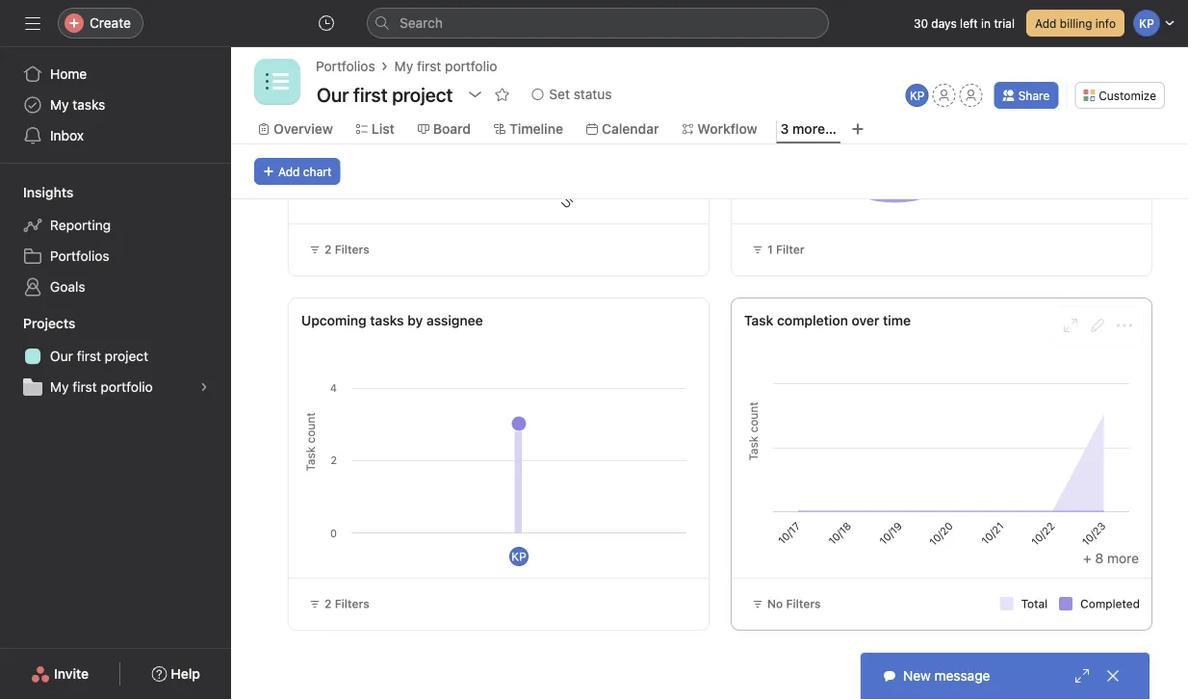 Task type: locate. For each thing, give the bounding box(es) containing it.
task completion over time
[[745, 313, 911, 328]]

0 horizontal spatial portfolios link
[[12, 241, 220, 272]]

first right our
[[77, 348, 101, 364]]

add left the chart
[[278, 165, 300, 178]]

portfolios down history image on the left top
[[316, 58, 375, 74]]

my inside projects element
[[50, 379, 69, 395]]

my first portfolio
[[395, 58, 497, 74], [50, 379, 153, 395]]

2 vertical spatial my
[[50, 379, 69, 395]]

2 2 from the top
[[325, 597, 332, 611]]

1 horizontal spatial portfolio
[[445, 58, 497, 74]]

0 vertical spatial my first portfolio link
[[395, 56, 497, 77]]

portfolio
[[445, 58, 497, 74], [101, 379, 153, 395]]

tasks inside global element
[[73, 97, 105, 113]]

3 more…
[[781, 121, 837, 137]]

calendar link
[[587, 118, 659, 140]]

info
[[1096, 16, 1116, 30]]

0 horizontal spatial my first portfolio
[[50, 379, 153, 395]]

1 vertical spatial first
[[77, 348, 101, 364]]

1 vertical spatial my first portfolio
[[50, 379, 153, 395]]

status
[[574, 86, 612, 102]]

my inside my tasks link
[[50, 97, 69, 113]]

add to starred image
[[494, 87, 510, 102]]

first down the search
[[417, 58, 441, 74]]

1 vertical spatial 2 filters button
[[301, 590, 378, 617]]

chart
[[303, 165, 332, 178]]

1 vertical spatial portfolios
[[50, 248, 109, 264]]

portfolios link down history image on the left top
[[316, 56, 375, 77]]

first inside 'our first project' link
[[77, 348, 101, 364]]

1 horizontal spatial portfolios link
[[316, 56, 375, 77]]

share button
[[995, 82, 1059, 109]]

tasks right the upcoming
[[370, 313, 404, 328]]

portfolios
[[316, 58, 375, 74], [50, 248, 109, 264]]

add tab image
[[850, 121, 866, 137]]

portfolios down reporting on the left of the page
[[50, 248, 109, 264]]

2 filters button
[[301, 236, 378, 263], [301, 590, 378, 617]]

1 horizontal spatial kp
[[910, 89, 925, 102]]

0 vertical spatial portfolios link
[[316, 56, 375, 77]]

no filters button
[[744, 590, 830, 617]]

1 vertical spatial portfolio
[[101, 379, 153, 395]]

0 horizontal spatial portfolio
[[101, 379, 153, 395]]

new message
[[903, 668, 991, 684]]

invite button
[[18, 657, 101, 692]]

invite
[[54, 666, 89, 682]]

my first portfolio up show options image
[[395, 58, 497, 74]]

1 vertical spatial add
[[278, 165, 300, 178]]

portfolios link
[[316, 56, 375, 77], [12, 241, 220, 272]]

0 vertical spatial 2 filters button
[[301, 236, 378, 263]]

projects
[[23, 315, 76, 331]]

3 more… button
[[781, 118, 837, 140]]

set
[[549, 86, 570, 102]]

filter
[[776, 243, 805, 256]]

my first portfolio link down project
[[12, 372, 220, 403]]

1 vertical spatial my
[[50, 97, 69, 113]]

1 vertical spatial kp
[[512, 550, 527, 563]]

add
[[1035, 16, 1057, 30], [278, 165, 300, 178]]

1 horizontal spatial my first portfolio link
[[395, 56, 497, 77]]

tasks down 'home'
[[73, 97, 105, 113]]

1 horizontal spatial add
[[1035, 16, 1057, 30]]

0 vertical spatial portfolio
[[445, 58, 497, 74]]

0 horizontal spatial tasks
[[73, 97, 105, 113]]

first for reporting
[[73, 379, 97, 395]]

1 2 filters button from the top
[[301, 236, 378, 263]]

task
[[745, 313, 774, 328]]

left
[[960, 16, 978, 30]]

tasks
[[73, 97, 105, 113], [370, 313, 404, 328]]

help button
[[139, 657, 213, 692]]

edit chart image
[[1090, 318, 1106, 333]]

8
[[1096, 550, 1104, 566]]

1 vertical spatial my first portfolio link
[[12, 372, 220, 403]]

my first portfolio link
[[395, 56, 497, 77], [12, 372, 220, 403]]

kp
[[910, 89, 925, 102], [512, 550, 527, 563]]

workflow link
[[682, 118, 758, 140]]

insights element
[[0, 175, 231, 306]]

1 horizontal spatial tasks
[[370, 313, 404, 328]]

1 horizontal spatial my first portfolio
[[395, 58, 497, 74]]

customize button
[[1075, 82, 1165, 109]]

0 horizontal spatial kp
[[512, 550, 527, 563]]

1 vertical spatial 2 filters
[[325, 597, 370, 611]]

3
[[781, 121, 789, 137]]

0 horizontal spatial add
[[278, 165, 300, 178]]

my down the search
[[395, 58, 413, 74]]

my for my tasks link
[[50, 97, 69, 113]]

add left billing
[[1035, 16, 1057, 30]]

my
[[395, 58, 413, 74], [50, 97, 69, 113], [50, 379, 69, 395]]

add chart
[[278, 165, 332, 178]]

1 horizontal spatial portfolios
[[316, 58, 375, 74]]

0 vertical spatial tasks
[[73, 97, 105, 113]]

my tasks
[[50, 97, 105, 113]]

list
[[372, 121, 395, 137]]

1 vertical spatial 2
[[325, 597, 332, 611]]

my first portfolio down our first project
[[50, 379, 153, 395]]

2 filters
[[325, 243, 370, 256], [325, 597, 370, 611]]

0 vertical spatial portfolios
[[316, 58, 375, 74]]

add inside add billing info button
[[1035, 16, 1057, 30]]

None text field
[[312, 77, 458, 112]]

first down our first project
[[73, 379, 97, 395]]

my up inbox
[[50, 97, 69, 113]]

portfolios inside portfolios link
[[50, 248, 109, 264]]

global element
[[0, 47, 231, 163]]

timeline link
[[494, 118, 563, 140]]

by assignee
[[408, 313, 483, 328]]

calendar
[[602, 121, 659, 137]]

first
[[417, 58, 441, 74], [77, 348, 101, 364], [73, 379, 97, 395]]

close image
[[1106, 668, 1121, 684]]

0 vertical spatial kp
[[910, 89, 925, 102]]

0 vertical spatial add
[[1035, 16, 1057, 30]]

add inside add chart button
[[278, 165, 300, 178]]

upcoming
[[301, 313, 367, 328]]

view chart image
[[1063, 318, 1079, 333]]

set status button
[[523, 81, 621, 108]]

my down our
[[50, 379, 69, 395]]

first for my tasks
[[77, 348, 101, 364]]

1 vertical spatial tasks
[[370, 313, 404, 328]]

portfolios link down reporting on the left of the page
[[12, 241, 220, 272]]

0 vertical spatial 2 filters
[[325, 243, 370, 256]]

hide sidebar image
[[25, 15, 40, 31]]

home link
[[12, 59, 220, 90]]

2 vertical spatial first
[[73, 379, 97, 395]]

0 vertical spatial first
[[417, 58, 441, 74]]

filters
[[335, 243, 370, 256], [335, 597, 370, 611], [786, 597, 821, 611]]

portfolio down project
[[101, 379, 153, 395]]

add chart button
[[254, 158, 340, 185]]

2
[[325, 243, 332, 256], [325, 597, 332, 611]]

0 horizontal spatial portfolios
[[50, 248, 109, 264]]

1 vertical spatial portfolios link
[[12, 241, 220, 272]]

0 horizontal spatial my first portfolio link
[[12, 372, 220, 403]]

total
[[1022, 597, 1048, 611]]

my first portfolio link up show options image
[[395, 56, 497, 77]]

see details, my first portfolio image
[[198, 381, 210, 393]]

portfolio up show options image
[[445, 58, 497, 74]]

insights button
[[0, 183, 74, 202]]

0 vertical spatial 2
[[325, 243, 332, 256]]

2 2 filters from the top
[[325, 597, 370, 611]]

search
[[400, 15, 443, 31]]

show options image
[[468, 87, 483, 102]]



Task type: vqa. For each thing, say whether or not it's contained in the screenshot.
'prominent' "image"
no



Task type: describe. For each thing, give the bounding box(es) containing it.
my tasks link
[[12, 90, 220, 120]]

more
[[1108, 550, 1139, 566]]

create button
[[58, 8, 143, 39]]

1
[[768, 243, 773, 256]]

timeline
[[510, 121, 563, 137]]

add for add chart
[[278, 165, 300, 178]]

my first portfolio inside my first portfolio link
[[50, 379, 153, 395]]

inbox link
[[12, 120, 220, 151]]

reporting link
[[12, 210, 220, 241]]

+ 8 more button
[[1084, 550, 1139, 566]]

insights
[[23, 184, 74, 200]]

kp button
[[906, 84, 929, 107]]

board
[[433, 121, 471, 137]]

30 days left in trial
[[914, 16, 1015, 30]]

days
[[932, 16, 957, 30]]

workflow
[[698, 121, 758, 137]]

our
[[50, 348, 73, 364]]

customize
[[1099, 89, 1157, 102]]

portfolio inside projects element
[[101, 379, 153, 395]]

1 2 from the top
[[325, 243, 332, 256]]

home
[[50, 66, 87, 82]]

overview
[[274, 121, 333, 137]]

projects button
[[0, 314, 76, 333]]

completed
[[1081, 597, 1140, 611]]

reporting
[[50, 217, 111, 233]]

filters inside no filters button
[[786, 597, 821, 611]]

0 vertical spatial my
[[395, 58, 413, 74]]

board link
[[418, 118, 471, 140]]

billing
[[1060, 16, 1093, 30]]

create
[[90, 15, 131, 31]]

no filters
[[768, 597, 821, 611]]

help
[[171, 666, 200, 682]]

add billing info button
[[1027, 10, 1125, 37]]

1 2 filters from the top
[[325, 243, 370, 256]]

overview link
[[258, 118, 333, 140]]

+
[[1084, 550, 1092, 566]]

in
[[982, 16, 991, 30]]

search list box
[[367, 8, 829, 39]]

add billing info
[[1035, 16, 1116, 30]]

project
[[105, 348, 148, 364]]

trial
[[994, 16, 1015, 30]]

add for add billing info
[[1035, 16, 1057, 30]]

30
[[914, 16, 929, 30]]

share
[[1019, 89, 1050, 102]]

0 vertical spatial my first portfolio
[[395, 58, 497, 74]]

over time
[[852, 313, 911, 328]]

list image
[[266, 70, 289, 93]]

our first project link
[[12, 341, 220, 372]]

1 filter button
[[744, 236, 814, 263]]

projects element
[[0, 306, 231, 406]]

list link
[[356, 118, 395, 140]]

tasks for upcoming
[[370, 313, 404, 328]]

completion
[[777, 313, 849, 328]]

+ 8 more
[[1084, 550, 1139, 566]]

2 2 filters button from the top
[[301, 590, 378, 617]]

kp inside button
[[910, 89, 925, 102]]

my for left my first portfolio link
[[50, 379, 69, 395]]

history image
[[319, 15, 334, 31]]

1 filter
[[768, 243, 805, 256]]

more actions image
[[1117, 318, 1133, 333]]

search button
[[367, 8, 829, 39]]

goals
[[50, 279, 85, 295]]

inbox
[[50, 128, 84, 144]]

upcoming tasks by assignee
[[301, 313, 483, 328]]

tasks for my
[[73, 97, 105, 113]]

goals link
[[12, 272, 220, 302]]

our first project
[[50, 348, 148, 364]]

expand new message image
[[1075, 668, 1090, 684]]

set status
[[549, 86, 612, 102]]

no
[[768, 597, 783, 611]]

more…
[[793, 121, 837, 137]]



